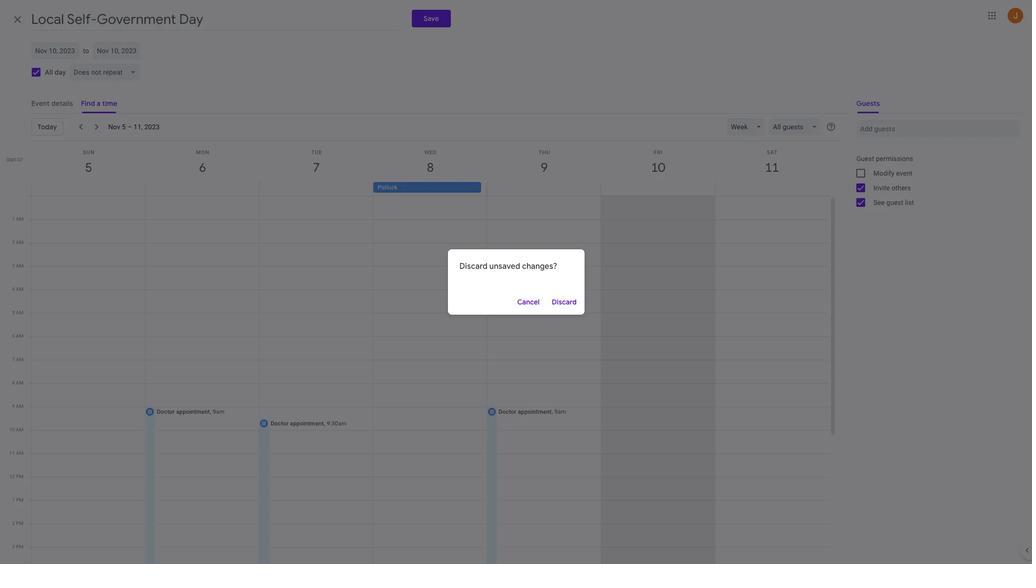 Task type: describe. For each thing, give the bounding box(es) containing it.
potluck button
[[373, 182, 481, 193]]

2 for 2 pm
[[12, 521, 15, 526]]

potluck row
[[27, 182, 837, 196]]

today
[[38, 123, 57, 131]]

modify event
[[874, 169, 913, 177]]

2 am
[[12, 240, 23, 245]]

2 9am from the left
[[555, 408, 566, 415]]

0 horizontal spatial 5
[[12, 310, 15, 315]]

invite
[[874, 184, 890, 192]]

am for 5 am
[[16, 310, 23, 315]]

2 horizontal spatial appointment
[[518, 408, 552, 415]]

am for 10 am
[[16, 427, 23, 432]]

am for 9 am
[[16, 404, 23, 409]]

event
[[896, 169, 913, 177]]

12 pm
[[9, 474, 23, 479]]

list
[[905, 199, 914, 206]]

11
[[9, 450, 15, 456]]

Title text field
[[31, 9, 396, 30]]

1 for 1 pm
[[12, 497, 15, 503]]

see guest list
[[874, 199, 914, 206]]

am for 2 am
[[16, 240, 23, 245]]

–
[[127, 123, 132, 131]]

07
[[17, 157, 23, 163]]

9 am
[[12, 404, 23, 409]]

all day
[[45, 68, 66, 76]]

am for 1 am
[[16, 216, 23, 222]]

pm for 12 pm
[[16, 474, 23, 479]]

discard unsaved changes? alert dialog
[[448, 249, 584, 315]]

1 9am from the left
[[213, 408, 225, 415]]

0 horizontal spatial doctor
[[157, 408, 175, 415]]

pm for 1 pm
[[16, 497, 23, 503]]

6
[[12, 333, 15, 339]]

10 am
[[9, 427, 23, 432]]

row containing doctor appointment
[[27, 195, 829, 564]]

potluck
[[378, 184, 398, 191]]

4 am
[[12, 286, 23, 292]]

12
[[9, 474, 15, 479]]

cancel
[[517, 298, 540, 306]]

guest
[[887, 199, 904, 206]]

am for 8 am
[[16, 380, 23, 386]]

to
[[83, 47, 89, 55]]

invite others
[[874, 184, 911, 192]]

am for 6 am
[[16, 333, 23, 339]]

discard for discard
[[552, 298, 577, 306]]

permissions
[[876, 155, 913, 163]]

discard for discard unsaved changes?
[[459, 262, 488, 271]]

5 inside navigation toolbar
[[122, 123, 126, 131]]

3 for 3 am
[[12, 263, 15, 268]]



Task type: vqa. For each thing, say whether or not it's contained in the screenshot.
tree to the top
no



Task type: locate. For each thing, give the bounding box(es) containing it.
pm right 12
[[16, 474, 23, 479]]

am for 11 am
[[16, 450, 23, 456]]

0 horizontal spatial ,
[[210, 408, 211, 415]]

1 3 from the top
[[12, 263, 15, 268]]

1
[[12, 216, 15, 222], [12, 497, 15, 503]]

am right 8
[[16, 380, 23, 386]]

0 vertical spatial 2
[[12, 240, 15, 245]]

3 down 2 pm
[[12, 544, 15, 550]]

am right 11
[[16, 450, 23, 456]]

am right 10
[[16, 427, 23, 432]]

9
[[12, 404, 15, 409]]

5 am
[[12, 310, 23, 315]]

9 am from the top
[[16, 404, 23, 409]]

2
[[12, 240, 15, 245], [12, 521, 15, 526]]

grid
[[0, 141, 837, 564]]

am right 7
[[16, 357, 23, 362]]

5
[[122, 123, 126, 131], [12, 310, 15, 315]]

1 2 from the top
[[12, 240, 15, 245]]

1 down 12
[[12, 497, 15, 503]]

1 vertical spatial 1
[[12, 497, 15, 503]]

am for 3 am
[[16, 263, 23, 268]]

0 vertical spatial discard
[[459, 262, 488, 271]]

8 am from the top
[[16, 380, 23, 386]]

10 am from the top
[[16, 427, 23, 432]]

2 pm
[[12, 521, 23, 526]]

1 up '2 am'
[[12, 216, 15, 222]]

am right "6"
[[16, 333, 23, 339]]

11,
[[134, 123, 143, 131]]

3 am from the top
[[16, 263, 23, 268]]

11 am from the top
[[16, 450, 23, 456]]

3 am
[[12, 263, 23, 268]]

nov 5 – 11, 2023
[[108, 123, 160, 131]]

pm for 3 pm
[[16, 544, 23, 550]]

2 horizontal spatial doctor
[[499, 408, 516, 415]]

1 pm
[[12, 497, 23, 503]]

am right 9
[[16, 404, 23, 409]]

2 am from the top
[[16, 240, 23, 245]]

0 horizontal spatial appointment
[[176, 408, 210, 415]]

discard inside button
[[552, 298, 577, 306]]

1 vertical spatial 3
[[12, 544, 15, 550]]

1 1 from the top
[[12, 216, 15, 222]]

5 down 4
[[12, 310, 15, 315]]

11 am
[[9, 450, 23, 456]]

guest permissions
[[857, 155, 913, 163]]

unsaved
[[489, 262, 520, 271]]

save
[[423, 14, 439, 23]]

pm for 2 pm
[[16, 521, 23, 526]]

2 3 from the top
[[12, 544, 15, 550]]

am down 1 am
[[16, 240, 23, 245]]

3 pm from the top
[[16, 521, 23, 526]]

doctor appointment , 9am
[[157, 408, 225, 415], [499, 408, 566, 415]]

6 am
[[12, 333, 23, 339]]

1 am
[[12, 216, 23, 222]]

doctor appointment , 9:30am
[[271, 420, 347, 427]]

4 am from the top
[[16, 286, 23, 292]]

4 pm from the top
[[16, 544, 23, 550]]

others
[[892, 184, 911, 192]]

2 down 1 am
[[12, 240, 15, 245]]

doctor
[[157, 408, 175, 415], [499, 408, 516, 415], [271, 420, 289, 427]]

5 left '–'
[[122, 123, 126, 131]]

3
[[12, 263, 15, 268], [12, 544, 15, 550]]

9am
[[213, 408, 225, 415], [555, 408, 566, 415]]

3 for 3 pm
[[12, 544, 15, 550]]

guest
[[857, 155, 874, 163]]

pm up 2 pm
[[16, 497, 23, 503]]

2 2 from the top
[[12, 521, 15, 526]]

0 vertical spatial 5
[[122, 123, 126, 131]]

1 horizontal spatial appointment
[[290, 420, 324, 427]]

am right 4
[[16, 286, 23, 292]]

7 am
[[12, 357, 23, 362]]

see
[[874, 199, 885, 206]]

discard unsaved changes?
[[459, 262, 557, 271]]

1 vertical spatial discard
[[552, 298, 577, 306]]

discard right cancel button
[[552, 298, 577, 306]]

changes?
[[522, 262, 557, 271]]

cancel button
[[513, 290, 544, 314]]

1 am from the top
[[16, 216, 23, 222]]

7 am from the top
[[16, 357, 23, 362]]

appointment
[[176, 408, 210, 415], [518, 408, 552, 415], [290, 420, 324, 427]]

4
[[12, 286, 15, 292]]

navigation toolbar
[[31, 113, 841, 141]]

5 am from the top
[[16, 310, 23, 315]]

10
[[9, 427, 15, 432]]

7
[[12, 357, 15, 362]]

1 horizontal spatial 9am
[[555, 408, 566, 415]]

2 1 from the top
[[12, 497, 15, 503]]

1 doctor appointment , 9am from the left
[[157, 408, 225, 415]]

1 horizontal spatial 5
[[122, 123, 126, 131]]

am for 4 am
[[16, 286, 23, 292]]

pm
[[16, 474, 23, 479], [16, 497, 23, 503], [16, 521, 23, 526], [16, 544, 23, 550]]

nov
[[108, 123, 120, 131]]

group
[[849, 151, 1021, 210]]

am up '2 am'
[[16, 216, 23, 222]]

1 horizontal spatial discard
[[552, 298, 577, 306]]

0 horizontal spatial doctor appointment , 9am
[[157, 408, 225, 415]]

8
[[12, 380, 15, 386]]

pm down 2 pm
[[16, 544, 23, 550]]

0 vertical spatial 3
[[12, 263, 15, 268]]

1 horizontal spatial ,
[[324, 420, 325, 427]]

3 pm
[[12, 544, 23, 550]]

2 doctor appointment , 9am from the left
[[499, 408, 566, 415]]

pm down 1 pm
[[16, 521, 23, 526]]

3 up 4
[[12, 263, 15, 268]]

0 horizontal spatial 9am
[[213, 408, 225, 415]]

today button
[[31, 118, 63, 136]]

6 am from the top
[[16, 333, 23, 339]]

am
[[16, 216, 23, 222], [16, 240, 23, 245], [16, 263, 23, 268], [16, 286, 23, 292], [16, 310, 23, 315], [16, 333, 23, 339], [16, 357, 23, 362], [16, 380, 23, 386], [16, 404, 23, 409], [16, 427, 23, 432], [16, 450, 23, 456]]

2 for 2 am
[[12, 240, 15, 245]]

cell
[[32, 182, 146, 194], [146, 182, 259, 194], [259, 182, 373, 194], [487, 182, 601, 194], [715, 182, 829, 194], [601, 195, 715, 564], [32, 196, 146, 564], [145, 196, 260, 564], [259, 196, 373, 564], [373, 196, 487, 564], [486, 196, 601, 564], [715, 196, 829, 564]]

modify
[[874, 169, 895, 177]]

2 pm from the top
[[16, 497, 23, 503]]

grid containing potluck
[[0, 141, 837, 564]]

1 vertical spatial 2
[[12, 521, 15, 526]]

0 horizontal spatial discard
[[459, 262, 488, 271]]

2 down 1 pm
[[12, 521, 15, 526]]

all
[[45, 68, 53, 76]]

1 for 1 am
[[12, 216, 15, 222]]

9:30am
[[327, 420, 347, 427]]

discard button
[[548, 290, 581, 314]]

1 horizontal spatial doctor appointment , 9am
[[499, 408, 566, 415]]

am for 7 am
[[16, 357, 23, 362]]

discard left unsaved
[[459, 262, 488, 271]]

row
[[27, 195, 829, 564]]

,
[[210, 408, 211, 415], [552, 408, 553, 415], [324, 420, 325, 427]]

gmt-
[[6, 157, 17, 163]]

2023
[[144, 123, 160, 131]]

1 pm from the top
[[16, 474, 23, 479]]

8 am
[[12, 380, 23, 386]]

am down '2 am'
[[16, 263, 23, 268]]

save button
[[412, 10, 451, 27]]

1 vertical spatial 5
[[12, 310, 15, 315]]

day
[[55, 68, 66, 76]]

discard
[[459, 262, 488, 271], [552, 298, 577, 306]]

0 vertical spatial 1
[[12, 216, 15, 222]]

2 horizontal spatial ,
[[552, 408, 553, 415]]

1 horizontal spatial doctor
[[271, 420, 289, 427]]

group containing guest permissions
[[849, 151, 1021, 210]]

am up 6 am
[[16, 310, 23, 315]]

gmt-07
[[6, 157, 23, 163]]



